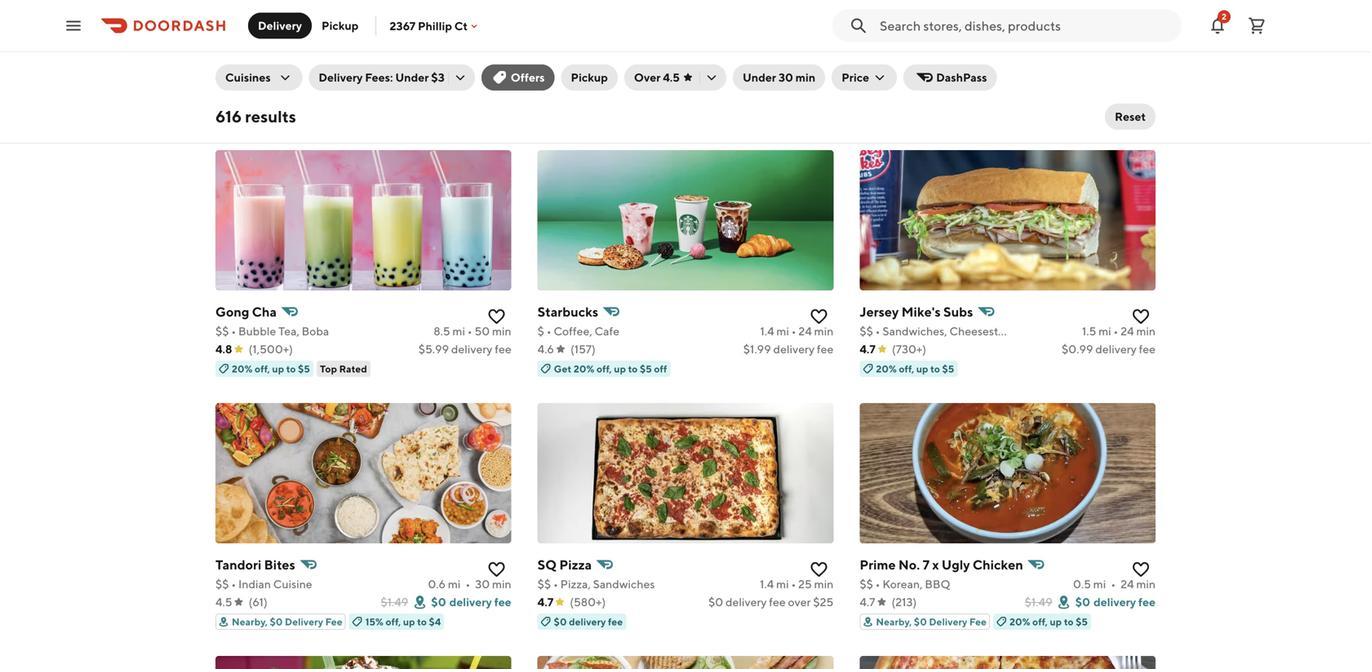 Task type: describe. For each thing, give the bounding box(es) containing it.
mi right 0.6 at the bottom left of page
[[448, 578, 461, 591]]

prime
[[860, 557, 896, 573]]

$0 down the pizza,
[[554, 617, 567, 628]]

ct
[[455, 19, 468, 32]]

delivery down (580+)
[[569, 617, 606, 628]]

delivery fees: under $3
[[319, 71, 445, 84]]

delivery down cuisine
[[285, 617, 323, 628]]

min for 0.6 mi • 30 min
[[492, 578, 512, 591]]

• left 25
[[792, 578, 796, 591]]

cheesesteaks
[[950, 325, 1022, 338]]

under 30 min button
[[733, 65, 826, 91]]

$​0
[[709, 596, 724, 609]]

top rated
[[320, 363, 367, 375]]

fast food
[[348, 28, 399, 42]]

over
[[788, 596, 811, 609]]

sq
[[538, 557, 557, 573]]

fees:
[[365, 71, 393, 84]]

fast
[[348, 28, 370, 42]]

gong cha
[[216, 304, 277, 320]]

1 horizontal spatial $0 delivery fee
[[554, 617, 623, 628]]

dashpass
[[937, 71, 988, 84]]

over
[[634, 71, 661, 84]]

price button
[[832, 65, 898, 91]]

open menu image
[[64, 16, 83, 36]]

7
[[923, 557, 930, 573]]

top
[[320, 363, 337, 375]]

fee left 'over'
[[769, 596, 786, 609]]

mi right 0.5
[[1094, 578, 1107, 591]]

tea,
[[279, 325, 300, 338]]

sq pizza
[[538, 557, 592, 573]]

soup
[[1075, 28, 1102, 42]]

2 button
[[1209, 9, 1231, 42]]

mike's
[[902, 304, 941, 320]]

to down $$ • sandwiches, cheesesteaks
[[931, 363, 941, 375]]

to down 0.5
[[1065, 617, 1074, 628]]

(213)
[[892, 596, 917, 609]]

$$ for prime
[[860, 578, 874, 591]]

min for 1.5 mi • 24 min
[[1137, 325, 1156, 338]]

4.6
[[538, 343, 554, 356]]

0.5 mi • 24 min
[[1074, 578, 1156, 591]]

delivery down 0.5 mi • 24 min
[[1094, 596, 1137, 609]]

mi for gong cha
[[453, 325, 465, 338]]

min for 8.5 mi • 50 min
[[492, 325, 512, 338]]

delivery inside button
[[258, 19, 302, 32]]

$25
[[814, 596, 834, 609]]

• down jersey
[[876, 325, 881, 338]]

25
[[799, 578, 812, 591]]

offers
[[511, 71, 545, 84]]

cuisines
[[225, 71, 271, 84]]

$$ • korean, bbq
[[860, 578, 951, 591]]

delivery left fees:
[[319, 71, 363, 84]]

1.4 mi • 24 min
[[761, 325, 834, 338]]

nearby, $0 delivery fee for bites
[[232, 617, 343, 628]]

$1.99
[[744, 343, 771, 356]]

cafe
[[595, 325, 620, 338]]

• right $
[[547, 325, 552, 338]]

$5.99 delivery fee
[[419, 343, 512, 356]]

indian
[[238, 578, 271, 591]]

$0 down 0.5
[[1076, 596, 1091, 609]]

1 vertical spatial pizza
[[560, 557, 592, 573]]

1.4 for starbucks
[[761, 325, 775, 338]]

1.4 mi • 25 min
[[760, 578, 834, 591]]

1.4 for sq pizza
[[760, 578, 774, 591]]

cuisine
[[273, 578, 312, 591]]

2367 phillip ct
[[390, 19, 468, 32]]

delivery right $​0
[[726, 596, 767, 609]]

0 horizontal spatial 4.5
[[216, 596, 232, 609]]

• down tandori
[[231, 578, 236, 591]]

(1,500+)
[[249, 343, 293, 356]]

$$ • bubble tea, boba
[[216, 325, 329, 338]]

min inside button
[[796, 71, 816, 84]]

$5 left the off
[[640, 363, 652, 375]]

• up the $1.99 delivery fee
[[792, 325, 797, 338]]

to down "(1,500+)"
[[286, 363, 296, 375]]

x
[[933, 557, 939, 573]]

notification bell image
[[1209, 16, 1228, 36]]

get
[[554, 363, 572, 375]]

fee for prime no. 7 x ugly chicken
[[970, 617, 987, 628]]

trending link
[[217, 0, 273, 47]]

$$ for sq
[[538, 578, 551, 591]]

$$ • indian cuisine
[[216, 578, 312, 591]]

price
[[842, 71, 870, 84]]

fee down sandwiches
[[608, 617, 623, 628]]

50
[[475, 325, 490, 338]]

korean,
[[883, 578, 923, 591]]

delivery button
[[248, 13, 312, 39]]

$​0 delivery fee over $25
[[709, 596, 834, 609]]

$5.99
[[419, 343, 449, 356]]

• left the pizza,
[[554, 578, 558, 591]]

• down prime
[[876, 578, 881, 591]]

delivery down 1.5 mi • 24 min
[[1096, 343, 1137, 356]]

0 horizontal spatial 20% off, up to $5
[[232, 363, 310, 375]]

$1.49 for prime no. 7 x ugly chicken
[[1025, 596, 1053, 609]]

$0 down (213)
[[914, 617, 927, 628]]

nearby, $0 delivery fee for no.
[[876, 617, 987, 628]]

off
[[654, 363, 668, 375]]

15%
[[366, 617, 384, 628]]

gong
[[216, 304, 249, 320]]

$$ for gong
[[216, 325, 229, 338]]

(157)
[[571, 343, 596, 356]]

reset button
[[1106, 104, 1156, 130]]

2367
[[390, 19, 416, 32]]

24 for jersey mike's subs
[[1121, 325, 1135, 338]]

nearby, for prime
[[876, 617, 912, 628]]

fee down 0.5 mi • 24 min
[[1139, 596, 1156, 609]]

$5 down 0.5
[[1076, 617, 1088, 628]]

prime no. 7 x ugly chicken
[[860, 557, 1024, 573]]

dashpass button
[[904, 65, 997, 91]]

616 results
[[216, 107, 296, 126]]

0 horizontal spatial pizza
[[295, 28, 322, 42]]

desserts
[[1002, 28, 1047, 42]]

boba
[[302, 325, 329, 338]]

0.5
[[1074, 578, 1092, 591]]



Task type: vqa. For each thing, say whether or not it's contained in the screenshot.
$1.49 to the right
yes



Task type: locate. For each thing, give the bounding box(es) containing it.
1 vertical spatial 30
[[475, 578, 490, 591]]

1.5
[[1083, 325, 1097, 338]]

fee down 1.5 mi • 24 min
[[1140, 343, 1156, 356]]

4.7
[[860, 343, 876, 356], [538, 596, 554, 609], [860, 596, 876, 609]]

• down gong
[[231, 325, 236, 338]]

0 horizontal spatial 30
[[475, 578, 490, 591]]

20% off, up to $5 down (730+)
[[876, 363, 955, 375]]

1 horizontal spatial pizza
[[560, 557, 592, 573]]

0 items, open order cart image
[[1248, 16, 1267, 36]]

bites
[[264, 557, 295, 573]]

$$ down prime
[[860, 578, 874, 591]]

pickup button left food
[[312, 13, 369, 39]]

1 horizontal spatial 4.5
[[663, 71, 680, 84]]

$5 left top in the left bottom of the page
[[298, 363, 310, 375]]

0 vertical spatial chicken
[[940, 28, 983, 42]]

0 horizontal spatial nearby,
[[232, 617, 268, 628]]

to left the off
[[628, 363, 638, 375]]

jersey
[[860, 304, 899, 320]]

nearby, $0 delivery fee down (213)
[[876, 617, 987, 628]]

• up "$0.99 delivery fee"
[[1114, 325, 1119, 338]]

fee
[[325, 617, 343, 628], [970, 617, 987, 628]]

jersey mike's subs
[[860, 304, 974, 320]]

chinese
[[812, 28, 855, 42]]

$$ • sandwiches, cheesesteaks
[[860, 325, 1022, 338]]

4.5 inside 'button'
[[663, 71, 680, 84]]

tandori
[[216, 557, 262, 573]]

$$ for tandori
[[216, 578, 229, 591]]

over 4.5 button
[[625, 65, 727, 91]]

0 vertical spatial pickup button
[[312, 13, 369, 39]]

$0 delivery fee down 0.6 mi • 30 min
[[431, 596, 512, 609]]

min for 0.5 mi • 24 min
[[1137, 578, 1156, 591]]

4.8
[[216, 343, 232, 356]]

4.5 left (61)
[[216, 596, 232, 609]]

$1.99 delivery fee
[[744, 343, 834, 356]]

15% off, up to $4
[[366, 617, 441, 628]]

24 up the $1.99 delivery fee
[[799, 325, 812, 338]]

mi for jersey mike's subs
[[1099, 325, 1112, 338]]

$$ for jersey
[[860, 325, 874, 338]]

fee left 15%
[[325, 617, 343, 628]]

get 20% off, up to $5 off
[[554, 363, 668, 375]]

food
[[372, 28, 399, 42]]

$0 delivery fee for tandori bites
[[431, 596, 512, 609]]

off,
[[255, 363, 270, 375], [597, 363, 612, 375], [899, 363, 915, 375], [386, 617, 401, 628], [1033, 617, 1048, 628]]

2 nearby, from the left
[[876, 617, 912, 628]]

under
[[395, 71, 429, 84], [743, 71, 777, 84]]

sandwiches
[[593, 578, 655, 591]]

phillip
[[418, 19, 452, 32]]

616
[[216, 107, 242, 126]]

$3
[[431, 71, 445, 84]]

delivery down 0.6 mi • 30 min
[[450, 596, 492, 609]]

0.6 mi • 30 min
[[428, 578, 512, 591]]

cha
[[252, 304, 277, 320]]

1 horizontal spatial 30
[[779, 71, 794, 84]]

0 horizontal spatial pickup button
[[312, 13, 369, 39]]

fee down 1.4 mi • 24 min
[[817, 343, 834, 356]]

1.5 mi • 24 min
[[1083, 325, 1156, 338]]

ugly
[[942, 557, 971, 573]]

1 horizontal spatial $1.49
[[1025, 596, 1053, 609]]

$$ up '4.8'
[[216, 325, 229, 338]]

1 under from the left
[[395, 71, 429, 84]]

to left $4
[[417, 617, 427, 628]]

1 vertical spatial pickup button
[[561, 65, 618, 91]]

korean
[[1134, 28, 1171, 42]]

•
[[231, 325, 236, 338], [468, 325, 473, 338], [547, 325, 552, 338], [792, 325, 797, 338], [876, 325, 881, 338], [1114, 325, 1119, 338], [231, 578, 236, 591], [466, 578, 471, 591], [554, 578, 558, 591], [792, 578, 796, 591], [876, 578, 881, 591], [1112, 578, 1116, 591]]

20% off, up to $5 down "(1,500+)"
[[232, 363, 310, 375]]

0 horizontal spatial $0 delivery fee
[[431, 596, 512, 609]]

$
[[538, 325, 545, 338]]

pickup
[[322, 19, 359, 32], [571, 71, 608, 84]]

fee down 0.6 mi • 30 min
[[495, 596, 512, 609]]

mi up the $1.99 delivery fee
[[777, 325, 790, 338]]

2 fee from the left
[[970, 617, 987, 628]]

1 horizontal spatial pickup button
[[561, 65, 618, 91]]

$0.99 delivery fee
[[1062, 343, 1156, 356]]

20%
[[232, 363, 253, 375], [574, 363, 595, 375], [876, 363, 897, 375], [1010, 617, 1031, 628]]

1.4 up $1.99
[[761, 325, 775, 338]]

1 fee from the left
[[325, 617, 343, 628]]

min right 0.6 at the bottom left of page
[[492, 578, 512, 591]]

1 horizontal spatial pickup
[[571, 71, 608, 84]]

under 30 min
[[743, 71, 816, 84]]

nearby, down (61)
[[232, 617, 268, 628]]

bubble
[[238, 325, 276, 338]]

1.4 up $​0 delivery fee over $25
[[760, 578, 774, 591]]

0 horizontal spatial under
[[395, 71, 429, 84]]

1 $1.49 from the left
[[381, 596, 409, 609]]

$0 delivery fee for prime no. 7 x ugly chicken
[[1076, 596, 1156, 609]]

to
[[286, 363, 296, 375], [628, 363, 638, 375], [931, 363, 941, 375], [417, 617, 427, 628], [1065, 617, 1074, 628]]

sandwiches,
[[883, 325, 948, 338]]

pickup left over
[[571, 71, 608, 84]]

reset
[[1115, 110, 1146, 123]]

$$ down sq
[[538, 578, 551, 591]]

nearby, $0 delivery fee
[[232, 617, 343, 628], [876, 617, 987, 628]]

coffee,
[[554, 325, 593, 338]]

1 horizontal spatial fee
[[970, 617, 987, 628]]

fee for tandori bites
[[325, 617, 343, 628]]

2 $1.49 from the left
[[1025, 596, 1053, 609]]

8.5 mi • 50 min
[[434, 325, 512, 338]]

$0.99
[[1062, 343, 1094, 356]]

2 horizontal spatial 20% off, up to $5
[[1010, 617, 1088, 628]]

under inside under 30 min button
[[743, 71, 777, 84]]

4.7 down jersey
[[860, 343, 876, 356]]

pizza left fast
[[295, 28, 322, 42]]

(61)
[[249, 596, 268, 609]]

2
[[1222, 12, 1227, 21]]

mi for sq pizza
[[777, 578, 789, 591]]

chicken up dashpass
[[940, 28, 983, 42]]

$4
[[429, 617, 441, 628]]

nearby, down (213)
[[876, 617, 912, 628]]

delivery down bbq
[[930, 617, 968, 628]]

24 for starbucks
[[799, 325, 812, 338]]

0 vertical spatial 4.5
[[663, 71, 680, 84]]

chicken
[[940, 28, 983, 42], [973, 557, 1024, 573]]

1 horizontal spatial 20% off, up to $5
[[876, 363, 955, 375]]

mi right 8.5
[[453, 325, 465, 338]]

30 left price
[[779, 71, 794, 84]]

min up "$0.99 delivery fee"
[[1137, 325, 1156, 338]]

$0 down $$ • indian cuisine on the left bottom of page
[[270, 617, 283, 628]]

0 vertical spatial 1.4
[[761, 325, 775, 338]]

0 vertical spatial pizza
[[295, 28, 322, 42]]

24 up "$0.99 delivery fee"
[[1121, 325, 1135, 338]]

bbq
[[925, 578, 951, 591]]

0 horizontal spatial $1.49
[[381, 596, 409, 609]]

1 horizontal spatial under
[[743, 71, 777, 84]]

pickup left food
[[322, 19, 359, 32]]

0 horizontal spatial nearby, $0 delivery fee
[[232, 617, 343, 628]]

coffee
[[880, 28, 915, 42]]

$ • coffee, cafe
[[538, 325, 620, 338]]

4.7 for jersey mike's subs
[[860, 343, 876, 356]]

$1.49
[[381, 596, 409, 609], [1025, 596, 1053, 609]]

1 nearby, $0 delivery fee from the left
[[232, 617, 343, 628]]

4.7 for prime no. 7 x ugly chicken
[[860, 596, 876, 609]]

20% off, up to $5
[[232, 363, 310, 375], [876, 363, 955, 375], [1010, 617, 1088, 628]]

24 right 0.5
[[1121, 578, 1135, 591]]

0.6
[[428, 578, 446, 591]]

no.
[[899, 557, 920, 573]]

4.7 down sq
[[538, 596, 554, 609]]

$$ • pizza, sandwiches
[[538, 578, 655, 591]]

1 vertical spatial 1.4
[[760, 578, 774, 591]]

1 1.4 from the top
[[761, 325, 775, 338]]

delivery up cuisines button on the top of the page
[[258, 19, 302, 32]]

$$ down jersey
[[860, 325, 874, 338]]

min up the $1.99 delivery fee
[[815, 325, 834, 338]]

1 nearby, from the left
[[232, 617, 268, 628]]

$$ down tandori
[[216, 578, 229, 591]]

cuisines button
[[216, 65, 302, 91]]

nearby, for tandori
[[232, 617, 268, 628]]

1 vertical spatial pickup
[[571, 71, 608, 84]]

4.5 right over
[[663, 71, 680, 84]]

pickup button left over
[[561, 65, 618, 91]]

2 nearby, $0 delivery fee from the left
[[876, 617, 987, 628]]

min for 1.4 mi • 25 min
[[815, 578, 834, 591]]

min left price
[[796, 71, 816, 84]]

4.7 left (213)
[[860, 596, 876, 609]]

$0 delivery fee down (580+)
[[554, 617, 623, 628]]

results
[[245, 107, 296, 126]]

1 vertical spatial 4.5
[[216, 596, 232, 609]]

mi up $​0 delivery fee over $25
[[777, 578, 789, 591]]

min right the 50
[[492, 325, 512, 338]]

30 inside button
[[779, 71, 794, 84]]

nearby, $0 delivery fee down (61)
[[232, 617, 343, 628]]

delivery
[[451, 343, 493, 356], [774, 343, 815, 356], [1096, 343, 1137, 356], [450, 596, 492, 609], [726, 596, 767, 609], [1094, 596, 1137, 609], [569, 617, 606, 628]]

min right 0.5
[[1137, 578, 1156, 591]]

next button of carousel image
[[1148, 1, 1164, 17]]

mi right 1.5
[[1099, 325, 1112, 338]]

• right 0.5
[[1112, 578, 1116, 591]]

trending
[[222, 28, 268, 42]]

$0 delivery fee down 0.5 mi • 24 min
[[1076, 596, 1156, 609]]

min for 1.4 mi • 24 min
[[815, 325, 834, 338]]

4.7 for sq pizza
[[538, 596, 554, 609]]

24
[[799, 325, 812, 338], [1121, 325, 1135, 338], [1121, 578, 1135, 591]]

0 horizontal spatial pickup
[[322, 19, 359, 32]]

20% off, up to $5 down 0.5
[[1010, 617, 1088, 628]]

chicken right ugly
[[973, 557, 1024, 573]]

pizza up the pizza,
[[560, 557, 592, 573]]

over 4.5
[[634, 71, 680, 84]]

delivery down 1.4 mi • 24 min
[[774, 343, 815, 356]]

fee down 8.5 mi • 50 min
[[495, 343, 512, 356]]

2367 phillip ct button
[[390, 19, 481, 32]]

min up $25
[[815, 578, 834, 591]]

up
[[272, 363, 284, 375], [614, 363, 626, 375], [917, 363, 929, 375], [403, 617, 415, 628], [1050, 617, 1062, 628]]

0 vertical spatial pickup
[[322, 19, 359, 32]]

1 horizontal spatial nearby,
[[876, 617, 912, 628]]

• left the 50
[[468, 325, 473, 338]]

mi
[[453, 325, 465, 338], [777, 325, 790, 338], [1099, 325, 1112, 338], [448, 578, 461, 591], [777, 578, 789, 591], [1094, 578, 1107, 591]]

fee down ugly
[[970, 617, 987, 628]]

$1.49 for tandori bites
[[381, 596, 409, 609]]

(730+)
[[892, 343, 927, 356]]

mi for starbucks
[[777, 325, 790, 338]]

2 1.4 from the top
[[760, 578, 774, 591]]

1 horizontal spatial nearby, $0 delivery fee
[[876, 617, 987, 628]]

30 right 0.6 at the bottom left of page
[[475, 578, 490, 591]]

0 horizontal spatial fee
[[325, 617, 343, 628]]

Store search: begin typing to search for stores available on DoorDash text field
[[880, 17, 1173, 35]]

1.4
[[761, 325, 775, 338], [760, 578, 774, 591]]

mexican
[[416, 28, 460, 42]]

pickup button
[[312, 13, 369, 39], [561, 65, 618, 91]]

$0 down 0.6 at the bottom left of page
[[431, 596, 446, 609]]

$5
[[298, 363, 310, 375], [640, 363, 652, 375], [943, 363, 955, 375], [1076, 617, 1088, 628]]

$5 down $$ • sandwiches, cheesesteaks
[[943, 363, 955, 375]]

min
[[796, 71, 816, 84], [492, 325, 512, 338], [815, 325, 834, 338], [1137, 325, 1156, 338], [492, 578, 512, 591], [815, 578, 834, 591], [1137, 578, 1156, 591]]

2 under from the left
[[743, 71, 777, 84]]

$0 delivery fee
[[431, 596, 512, 609], [1076, 596, 1156, 609], [554, 617, 623, 628]]

starbucks
[[538, 304, 599, 320]]

0 vertical spatial 30
[[779, 71, 794, 84]]

1 vertical spatial chicken
[[973, 557, 1024, 573]]

• right 0.6 at the bottom left of page
[[466, 578, 471, 591]]

subs
[[944, 304, 974, 320]]

2 horizontal spatial $0 delivery fee
[[1076, 596, 1156, 609]]

delivery down 8.5 mi • 50 min
[[451, 343, 493, 356]]



